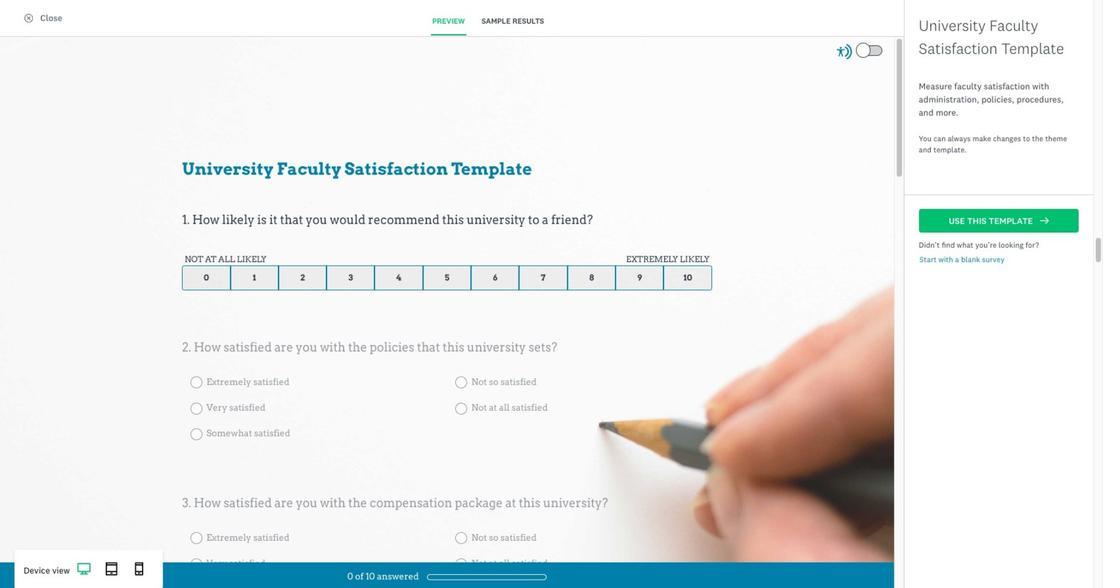 Task type: vqa. For each thing, say whether or not it's contained in the screenshot.
Warning icon
no



Task type: describe. For each thing, give the bounding box(es) containing it.
quiz - capitals of the world image
[[407, 260, 547, 353]]

general high school satisfaction template image
[[407, 78, 547, 171]]

quiz - periodic table of elements image
[[568, 260, 708, 353]]

xcircle image
[[24, 14, 33, 22]]

university faculty satisfaction template image
[[729, 260, 869, 353]]

lock image for the quiz - capitals of the world image
[[533, 266, 542, 275]]

2 svg image from the left
[[133, 563, 146, 576]]

alumni registration form image
[[568, 443, 708, 535]]



Task type: locate. For each thing, give the bounding box(es) containing it.
university instructor evaluation template image
[[407, 443, 547, 535]]

lock image for quiz - periodic table of elements image
[[694, 266, 703, 275]]

1 svg image from the left
[[105, 563, 118, 576]]

0 horizontal spatial lock image
[[533, 266, 542, 275]]

tab list
[[417, 9, 560, 36]]

2 lock image from the left
[[694, 266, 703, 275]]

k12 distance learning template image
[[728, 78, 870, 171]]

lock image
[[533, 83, 542, 92]]

1 horizontal spatial svg image
[[133, 563, 146, 576]]

svg image
[[77, 563, 90, 576]]

1 horizontal spatial lock image
[[694, 266, 703, 275]]

lock image
[[533, 266, 542, 275], [694, 266, 703, 275]]

1 lock image from the left
[[533, 266, 542, 275]]

documentclone image
[[37, 36, 46, 45]]

k-12 parent survey image
[[568, 78, 708, 171]]

svg image
[[105, 563, 118, 576], [133, 563, 146, 576]]

arrowright image
[[1041, 217, 1050, 225]]

0 horizontal spatial svg image
[[105, 563, 118, 576]]



